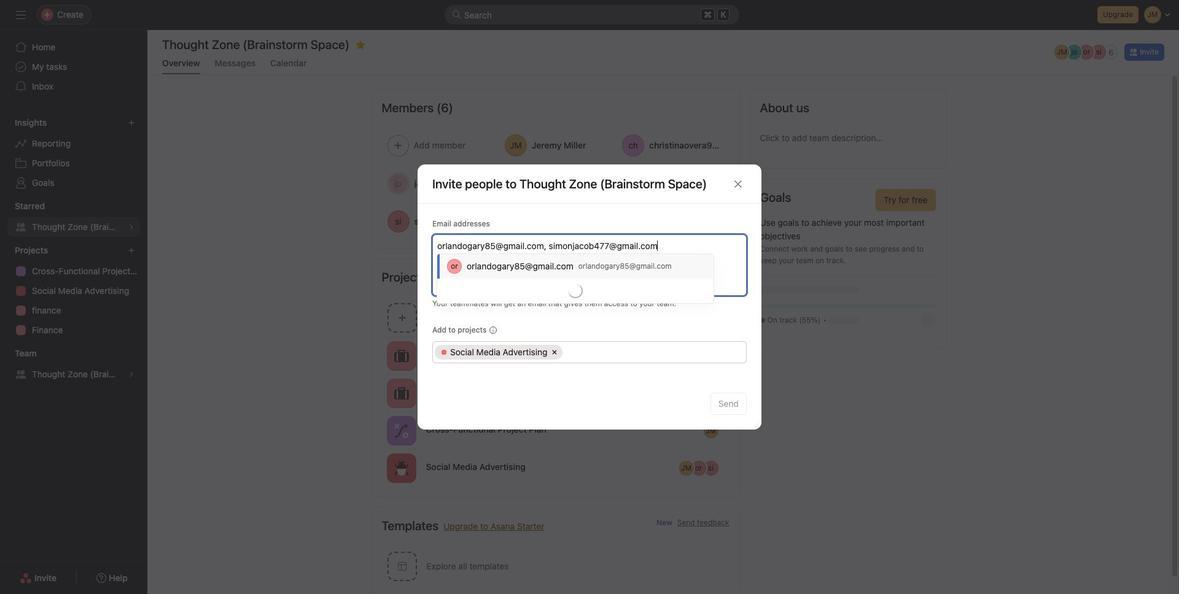 Task type: describe. For each thing, give the bounding box(es) containing it.
1 list item from the top
[[372, 337, 739, 375]]

3 list item from the top
[[372, 412, 739, 450]]

briefcase image
[[394, 386, 409, 401]]

teams element
[[0, 343, 147, 387]]

projects element
[[0, 240, 147, 343]]

close this dialog image
[[734, 179, 743, 189]]

prominent image
[[452, 10, 462, 20]]

remove from starred image
[[356, 40, 366, 50]]

briefcase image
[[394, 349, 409, 363]]

name@gmail.com, name@gmail.com, … text field
[[437, 238, 740, 253]]

bug image
[[394, 461, 409, 476]]



Task type: locate. For each thing, give the bounding box(es) containing it.
more information image
[[489, 327, 497, 334]]

dialog
[[418, 165, 762, 430]]

2 list item from the top
[[372, 375, 739, 412]]

cell
[[435, 345, 563, 360]]

global element
[[0, 30, 147, 104]]

insights element
[[0, 112, 147, 195]]

None text field
[[567, 345, 740, 360]]

hide sidebar image
[[16, 10, 26, 20]]

4 list item from the top
[[372, 450, 739, 487]]

line_and_symbols image
[[394, 424, 409, 438]]

list item
[[372, 337, 739, 375], [372, 375, 739, 412], [372, 412, 739, 450], [372, 450, 739, 487]]

starred element
[[0, 195, 147, 240]]

row
[[433, 342, 746, 363]]



Task type: vqa. For each thing, say whether or not it's contained in the screenshot.
2nd list item from the top of the page
yes



